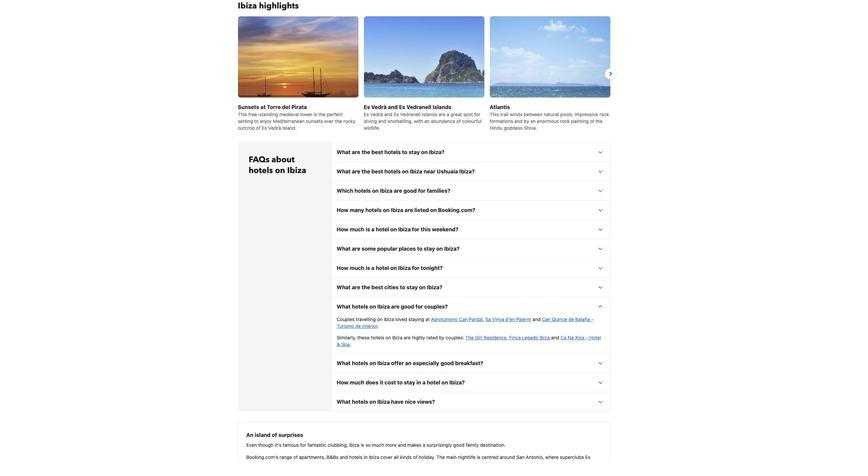 Task type: vqa. For each thing, say whether or not it's contained in the screenshot.
the Family-friendly
no



Task type: locate. For each thing, give the bounding box(es) containing it.
is inside "sunsets at torre del pirata this free-standing medieval tower is the perfect setting to enjoy mediterranean sunsets over the rocky outcrop of es vedrà island."
[[314, 111, 317, 117]]

for inside how much is a hotel on ibiza for tonight? dropdown button
[[412, 265, 420, 271]]

what are the best hotels to stay on ibiza? button
[[331, 143, 610, 162]]

del
[[282, 104, 290, 110]]

are down what are the best hotels on ibiza near ushuaia ibiza?
[[394, 188, 402, 194]]

1 horizontal spatial rock
[[600, 111, 609, 117]]

of inside atlantis this trail winds between natural pools, impressive rock formations and by an enormous rock painting of the hindu goddess shiva.
[[590, 118, 595, 124]]

only
[[286, 461, 295, 462]]

enjoy
[[260, 118, 272, 124]]

what are the best hotels on ibiza near ushuaia ibiza?
[[337, 168, 475, 174]]

ushuaia
[[437, 168, 458, 174]]

booking.com's range of apartments, b&bs and hotels in ibiza cover all kinds of holiday. the main nightlife is centred around san antonio, where superclubs es paradis and eden only kick off after midnight.
[[246, 454, 591, 462]]

stay inside dropdown button
[[407, 284, 418, 290]]

3 what from the top
[[337, 246, 351, 252]]

1 horizontal spatial .
[[378, 323, 379, 329]]

0 vertical spatial de
[[569, 316, 574, 322]]

0 vertical spatial in
[[417, 379, 421, 385]]

these
[[358, 335, 370, 340]]

4 how from the top
[[337, 379, 349, 385]]

. for travelling
[[378, 323, 379, 329]]

san
[[517, 454, 525, 460]]

0 horizontal spatial can
[[459, 316, 468, 322]]

interior
[[362, 323, 378, 329]]

hindu
[[490, 125, 503, 131]]

1 horizontal spatial can
[[542, 316, 551, 322]]

stay right cities
[[407, 284, 418, 290]]

0 horizontal spatial rock
[[560, 118, 570, 124]]

vedrà
[[372, 104, 387, 110], [370, 111, 383, 117], [268, 125, 281, 131]]

loved
[[396, 316, 407, 322]]

, left "sa"
[[483, 316, 484, 322]]

on inside faqs about hotels on ibiza
[[275, 165, 285, 176]]

of
[[457, 118, 461, 124], [590, 118, 595, 124], [256, 125, 261, 131], [272, 432, 277, 438], [293, 454, 298, 460], [413, 454, 418, 460]]

an right the offer
[[405, 360, 412, 366]]

tonight?
[[421, 265, 443, 271]]

an right "with"
[[425, 118, 430, 124]]

hotel
[[376, 226, 389, 232], [376, 265, 389, 271], [427, 379, 440, 385]]

1 horizontal spatial at
[[426, 316, 430, 322]]

good up how many hotels on ibiza are listed on booking.com?
[[404, 188, 417, 194]]

1 vertical spatial rock
[[560, 118, 570, 124]]

to right cities
[[400, 284, 406, 290]]

a up the views?
[[423, 379, 426, 385]]

faqs about hotels on ibiza
[[249, 154, 306, 176]]

what for what are the best cities to stay on ibiza?
[[337, 284, 351, 290]]

sa
[[486, 316, 491, 322]]

have
[[391, 399, 404, 405]]

0 horizontal spatial in
[[364, 454, 368, 460]]

hotel down popular at the left of the page
[[376, 265, 389, 271]]

hotel for this
[[376, 226, 389, 232]]

what inside dropdown button
[[337, 284, 351, 290]]

to right cost
[[398, 379, 403, 385]]

is down "some"
[[366, 265, 370, 271]]

where
[[546, 454, 559, 460]]

es inside booking.com's range of apartments, b&bs and hotels in ibiza cover all kinds of holiday. the main nightlife is centred around san antonio, where superclubs es paradis and eden only kick off after midnight.
[[586, 454, 591, 460]]

at inside "sunsets at torre del pirata this free-standing medieval tower is the perfect setting to enjoy mediterranean sunsets over the rocky outcrop of es vedrà island."
[[261, 104, 266, 110]]

1 horizontal spatial de
[[569, 316, 574, 322]]

the inside accordion control element
[[466, 335, 474, 340]]

views?
[[417, 399, 435, 405]]

at inside accordion control element
[[426, 316, 430, 322]]

1 vertical spatial by
[[439, 335, 445, 340]]

ibiza? inside dropdown button
[[427, 284, 443, 290]]

enormous
[[537, 118, 559, 124]]

2 vertical spatial hotel
[[427, 379, 440, 385]]

hotel inside dropdown button
[[376, 265, 389, 271]]

is left so
[[361, 442, 364, 448]]

by right rated on the right of the page
[[439, 335, 445, 340]]

are up which
[[352, 168, 361, 174]]

5 what from the top
[[337, 304, 351, 310]]

this up setting
[[238, 111, 247, 117]]

1 horizontal spatial the
[[466, 335, 474, 340]]

can left quince
[[542, 316, 551, 322]]

destination.
[[480, 442, 506, 448]]

popular
[[377, 246, 398, 252]]

how many hotels on ibiza are listed on booking.com? button
[[331, 201, 610, 219]]

pardal
[[469, 316, 483, 322]]

to right places
[[417, 246, 423, 252]]

for inside which hotels on ibiza are good for families? dropdown button
[[418, 188, 426, 194]]

es vedrà and es vedranell islands es vedrà and es vedranell islands are a great spot for diving and snorkelling, with an abundance of colourful wildlife.
[[364, 104, 482, 131]]

vedrà inside "sunsets at torre del pirata this free-standing medieval tower is the perfect setting to enjoy mediterranean sunsets over the rocky outcrop of es vedrà island."
[[268, 125, 281, 131]]

hotels inside how many hotels on ibiza are listed on booking.com? dropdown button
[[366, 207, 382, 213]]

sunsets
[[238, 104, 259, 110]]

of down enjoy
[[256, 125, 261, 131]]

0 vertical spatial -
[[592, 316, 594, 322]]

rock down pools,
[[560, 118, 570, 124]]

de left balafia
[[569, 316, 574, 322]]

1 vertical spatial hotel
[[376, 265, 389, 271]]

is
[[314, 111, 317, 117], [366, 226, 370, 232], [366, 265, 370, 271], [361, 442, 364, 448], [477, 454, 481, 460]]

. down similarly,
[[350, 341, 351, 347]]

0 horizontal spatial at
[[261, 104, 266, 110]]

best left cities
[[372, 284, 383, 290]]

the
[[466, 335, 474, 340], [437, 454, 445, 460]]

hotel for tonight?
[[376, 265, 389, 271]]

impressive
[[575, 111, 599, 117]]

1 horizontal spatial by
[[524, 118, 529, 124]]

this down atlantis
[[490, 111, 499, 117]]

how for how many hotels on ibiza are listed on booking.com?
[[337, 207, 349, 213]]

what inside dropdown button
[[337, 304, 351, 310]]

in inside how much does it cost to stay in a hotel on ibiza? dropdown button
[[417, 379, 421, 385]]

0 horizontal spatial -
[[586, 335, 588, 340]]

what are the best cities to stay on ibiza? button
[[331, 278, 610, 297]]

1 horizontal spatial -
[[592, 316, 594, 322]]

hotel down especially
[[427, 379, 440, 385]]

staying
[[409, 316, 424, 322]]

- right xica
[[586, 335, 588, 340]]

0 vertical spatial .
[[378, 323, 379, 329]]

for left this
[[412, 226, 420, 232]]

next image
[[607, 70, 615, 78]]

are up travelling
[[352, 284, 361, 290]]

is inside dropdown button
[[366, 265, 370, 271]]

in down so
[[364, 454, 368, 460]]

for inside how much is a hotel on ibiza for this weekend? dropdown button
[[412, 226, 420, 232]]

a down "some"
[[372, 265, 375, 271]]

2 vertical spatial vedrà
[[268, 125, 281, 131]]

a
[[447, 111, 450, 117], [372, 226, 375, 232], [372, 265, 375, 271], [423, 379, 426, 385], [423, 442, 426, 448]]

de down travelling
[[356, 323, 361, 329]]

much for how much does it cost to stay in a hotel on ibiza?
[[350, 379, 365, 385]]

6 what from the top
[[337, 360, 351, 366]]

stay up what are the best hotels on ibiza near ushuaia ibiza?
[[409, 149, 420, 155]]

by inside atlantis this trail winds between natural pools, impressive rock formations and by an enormous rock painting of the hindu goddess shiva.
[[524, 118, 529, 124]]

1 best from the top
[[372, 149, 383, 155]]

is up 'sunsets'
[[314, 111, 317, 117]]

an
[[246, 432, 254, 438]]

2 this from the left
[[490, 111, 499, 117]]

what hotels on ibiza have nice views?
[[337, 399, 435, 405]]

2 what from the top
[[337, 168, 351, 174]]

1 what from the top
[[337, 149, 351, 155]]

0 vertical spatial at
[[261, 104, 266, 110]]

of inside "sunsets at torre del pirata this free-standing medieval tower is the perfect setting to enjoy mediterranean sunsets over the rocky outcrop of es vedrà island."
[[256, 125, 261, 131]]

sunsets at torre del pirata image
[[238, 16, 359, 137]]

this
[[238, 111, 247, 117], [490, 111, 499, 117]]

rock right impressive
[[600, 111, 609, 117]]

how inside dropdown button
[[337, 265, 349, 271]]

family
[[466, 442, 479, 448]]

1 horizontal spatial this
[[490, 111, 499, 117]]

0 vertical spatial best
[[372, 149, 383, 155]]

are up loved
[[391, 304, 400, 310]]

0 vertical spatial by
[[524, 118, 529, 124]]

2 how from the top
[[337, 226, 349, 232]]

to up what are the best hotels on ibiza near ushuaia ibiza?
[[402, 149, 408, 155]]

antonio,
[[526, 454, 544, 460]]

of down great
[[457, 118, 461, 124]]

for left tonight?
[[412, 265, 420, 271]]

abundance
[[431, 118, 455, 124]]

stay up tonight?
[[424, 246, 435, 252]]

vinya
[[492, 316, 504, 322]]

1 this from the left
[[238, 111, 247, 117]]

can
[[459, 316, 468, 322], [542, 316, 551, 322]]

the left cities
[[362, 284, 370, 290]]

much left does
[[350, 379, 365, 385]]

islands up abundance
[[433, 104, 452, 110]]

an down between
[[531, 118, 536, 124]]

can inside can quince de balafia - turismo de interior
[[542, 316, 551, 322]]

how much is a hotel on ibiza for tonight?
[[337, 265, 443, 271]]

cost
[[385, 379, 396, 385]]

some
[[362, 246, 376, 252]]

are inside es vedrà and es vedranell islands es vedrà and es vedranell islands are a great spot for diving and snorkelling, with an abundance of colourful wildlife.
[[439, 111, 446, 117]]

stay right cost
[[404, 379, 415, 385]]

the down impressive
[[596, 118, 603, 124]]

stay for places
[[424, 246, 435, 252]]

in inside booking.com's range of apartments, b&bs and hotels in ibiza cover all kinds of holiday. the main nightlife is centred around san antonio, where superclubs es paradis and eden only kick off after midnight.
[[364, 454, 368, 460]]

na
[[568, 335, 574, 340]]

a inside es vedrà and es vedranell islands es vedrà and es vedranell islands are a great spot for diving and snorkelling, with an abundance of colourful wildlife.
[[447, 111, 450, 117]]

makes
[[408, 442, 422, 448]]

setting
[[238, 118, 253, 124]]

0 horizontal spatial by
[[439, 335, 445, 340]]

0 horizontal spatial .
[[350, 341, 351, 347]]

how for how much is a hotel on ibiza for tonight?
[[337, 265, 349, 271]]

how
[[337, 207, 349, 213], [337, 226, 349, 232], [337, 265, 349, 271], [337, 379, 349, 385]]

in for a
[[417, 379, 421, 385]]

0 horizontal spatial ,
[[483, 316, 484, 322]]

the
[[319, 111, 326, 117], [335, 118, 342, 124], [596, 118, 603, 124], [362, 149, 370, 155], [362, 168, 370, 174], [362, 284, 370, 290]]

on down tonight?
[[419, 284, 426, 290]]

best down wildlife.
[[372, 149, 383, 155]]

d'en
[[506, 316, 515, 322]]

this inside "sunsets at torre del pirata this free-standing medieval tower is the perfect setting to enjoy mediterranean sunsets over the rocky outcrop of es vedrà island."
[[238, 111, 247, 117]]

1 vertical spatial de
[[356, 323, 361, 329]]

are up abundance
[[439, 111, 446, 117]]

over
[[324, 118, 334, 124]]

1 vertical spatial at
[[426, 316, 430, 322]]

ibiza highlights section
[[233, 16, 616, 137]]

0 horizontal spatial the
[[437, 454, 445, 460]]

is up "some"
[[366, 226, 370, 232]]

the left main
[[437, 454, 445, 460]]

which
[[337, 188, 353, 194]]

islands up "with"
[[422, 111, 438, 117]]

2 best from the top
[[372, 168, 383, 174]]

what
[[337, 149, 351, 155], [337, 168, 351, 174], [337, 246, 351, 252], [337, 284, 351, 290], [337, 304, 351, 310], [337, 360, 351, 366], [337, 399, 351, 405]]

1 vertical spatial -
[[586, 335, 588, 340]]

3 how from the top
[[337, 265, 349, 271]]

hotels inside what are the best hotels to stay on ibiza? dropdown button
[[385, 149, 401, 155]]

which hotels on ibiza are good for families? button
[[331, 181, 610, 200]]

spa
[[342, 341, 350, 347]]

it
[[380, 379, 384, 385]]

in up the views?
[[417, 379, 421, 385]]

what are the best cities to stay on ibiza?
[[337, 284, 443, 290]]

1 vertical spatial in
[[364, 454, 368, 460]]

torre
[[267, 104, 281, 110]]

best for what are the best hotels to stay on ibiza?
[[372, 149, 383, 155]]

cover
[[381, 454, 393, 460]]

1 how from the top
[[337, 207, 349, 213]]

how much does it cost to stay in a hotel on ibiza? button
[[331, 373, 610, 392]]

are
[[439, 111, 446, 117], [352, 149, 361, 155], [352, 168, 361, 174], [394, 188, 402, 194], [405, 207, 413, 213], [352, 246, 361, 252], [352, 284, 361, 290], [391, 304, 400, 310], [404, 335, 411, 340]]

best inside dropdown button
[[372, 284, 383, 290]]

stay for cost
[[404, 379, 415, 385]]

to down free-
[[254, 118, 259, 124]]

on up does
[[370, 360, 376, 366]]

painting
[[571, 118, 589, 124]]

much inside dropdown button
[[350, 265, 365, 271]]

a left great
[[447, 111, 450, 117]]

0 vertical spatial hotel
[[376, 226, 389, 232]]

what for what hotels on ibiza have nice views?
[[337, 399, 351, 405]]

on down does
[[370, 399, 376, 405]]

ibiza? for what are some popular places to stay on ibiza?
[[444, 246, 460, 252]]

good up loved
[[401, 304, 414, 310]]

on up cities
[[391, 265, 397, 271]]

of up it's
[[272, 432, 277, 438]]

ibiza? down weekend?
[[444, 246, 460, 252]]

trail
[[501, 111, 509, 117]]

2 can from the left
[[542, 316, 551, 322]]

how for how much does it cost to stay in a hotel on ibiza?
[[337, 379, 349, 385]]

for up 'colourful'
[[475, 111, 481, 117]]

how for how much is a hotel on ibiza for this weekend?
[[337, 226, 349, 232]]

2 vertical spatial best
[[372, 284, 383, 290]]

on right faqs
[[275, 165, 285, 176]]

faqs
[[249, 154, 270, 165]]

hotel up popular at the left of the page
[[376, 226, 389, 232]]

is left centred
[[477, 454, 481, 460]]

1 horizontal spatial an
[[425, 118, 430, 124]]

how much is a hotel on ibiza for this weekend?
[[337, 226, 459, 232]]

the left the giri
[[466, 335, 474, 340]]

hotels inside the what hotels on ibiza have nice views? dropdown button
[[352, 399, 368, 405]]

goddess
[[504, 125, 523, 131]]

an inside dropdown button
[[405, 360, 412, 366]]

1 vertical spatial .
[[350, 341, 351, 347]]

by
[[524, 118, 529, 124], [439, 335, 445, 340]]

ibiza? up couples?
[[427, 284, 443, 290]]

island
[[255, 432, 271, 438]]

finca
[[509, 335, 521, 340]]

holiday.
[[419, 454, 436, 460]]

ibiza? up near
[[429, 149, 445, 155]]

0 vertical spatial rock
[[600, 111, 609, 117]]

much down "some"
[[350, 265, 365, 271]]

for inside es vedrà and es vedranell islands es vedrà and es vedranell islands are a great spot for diving and snorkelling, with an abundance of colourful wildlife.
[[475, 111, 481, 117]]

though
[[258, 442, 274, 448]]

7 what from the top
[[337, 399, 351, 405]]

what for what are the best hotels to stay on ibiza?
[[337, 149, 351, 155]]

can left pardal
[[459, 316, 468, 322]]

0 horizontal spatial an
[[405, 360, 412, 366]]

4 what from the top
[[337, 284, 351, 290]]

atlantis this trail winds between natural pools, impressive rock formations and by an enormous rock painting of the hindu goddess shiva.
[[490, 104, 609, 131]]

best for what are the best cities to stay on ibiza?
[[372, 284, 383, 290]]

to for what are some popular places to stay on ibiza?
[[417, 246, 423, 252]]

for up staying
[[416, 304, 423, 310]]

of down impressive
[[590, 118, 595, 124]]

to inside dropdown button
[[400, 284, 406, 290]]

about
[[272, 154, 295, 165]]

hotels inside what hotels on ibiza are good for couples? dropdown button
[[352, 304, 368, 310]]

at right staying
[[426, 316, 430, 322]]

1 vertical spatial vedrà
[[370, 111, 383, 117]]

0 horizontal spatial this
[[238, 111, 247, 117]]

for right the famous
[[300, 442, 306, 448]]

couples travelling on ibiza loved staying at agroturismo can pardal , sa vinya d'en palerm and
[[337, 316, 542, 322]]

islands
[[433, 104, 452, 110], [422, 111, 438, 117]]

are down rocky
[[352, 149, 361, 155]]

1 vertical spatial the
[[437, 454, 445, 460]]

ibiza? for what are the best cities to stay on ibiza?
[[427, 284, 443, 290]]

2 horizontal spatial an
[[531, 118, 536, 124]]

good right especially
[[441, 360, 454, 366]]

1 horizontal spatial in
[[417, 379, 421, 385]]

1 vertical spatial vedranell
[[400, 111, 421, 117]]

are left "some"
[[352, 246, 361, 252]]

, left finca
[[507, 335, 508, 340]]

much down many
[[350, 226, 365, 232]]

what hotels on ibiza are good for couples? button
[[331, 297, 610, 316]]

0 vertical spatial the
[[466, 335, 474, 340]]

1 horizontal spatial ,
[[507, 335, 508, 340]]

range
[[280, 454, 292, 460]]

at up standing in the left top of the page
[[261, 104, 266, 110]]

,
[[483, 316, 484, 322], [507, 335, 508, 340]]

3 best from the top
[[372, 284, 383, 290]]

1 vertical spatial best
[[372, 168, 383, 174]]

ibiza
[[238, 0, 257, 11], [287, 165, 306, 176], [410, 168, 423, 174], [380, 188, 393, 194], [391, 207, 404, 213], [398, 226, 411, 232], [398, 265, 411, 271], [378, 304, 390, 310], [384, 316, 394, 322], [392, 335, 403, 340], [540, 335, 550, 340], [378, 360, 390, 366], [378, 399, 390, 405], [349, 442, 360, 448], [369, 454, 379, 460]]



Task type: describe. For each thing, give the bounding box(es) containing it.
travelling
[[356, 316, 376, 322]]

what are the best hotels to stay on ibiza?
[[337, 149, 445, 155]]

what hotels on ibiza offer an especially good breakfast?
[[337, 360, 483, 366]]

island.
[[282, 125, 297, 131]]

an island of surprises
[[246, 432, 303, 438]]

how much does it cost to stay in a hotel on ibiza?
[[337, 379, 465, 385]]

1 vertical spatial islands
[[422, 111, 438, 117]]

the inside booking.com's range of apartments, b&bs and hotels in ibiza cover all kinds of holiday. the main nightlife is centred around san antonio, where superclubs es paradis and eden only kick off after midnight.
[[437, 454, 445, 460]]

accordion control element
[[331, 142, 611, 412]]

off
[[306, 461, 312, 462]]

standing
[[259, 111, 278, 117]]

the down wildlife.
[[362, 149, 370, 155]]

how much is a hotel on ibiza for tonight? button
[[331, 258, 610, 277]]

it's
[[275, 442, 282, 448]]

sunsets at torre del pirata this free-standing medieval tower is the perfect setting to enjoy mediterranean sunsets over the rocky outcrop of es vedrà island.
[[238, 104, 356, 131]]

giri
[[475, 335, 483, 340]]

natural
[[544, 111, 559, 117]]

free-
[[249, 111, 259, 117]]

what for what hotels on ibiza offer an especially good breakfast?
[[337, 360, 351, 366]]

couples:
[[446, 335, 464, 340]]

winds
[[510, 111, 523, 117]]

are left highly
[[404, 335, 411, 340]]

centred
[[482, 454, 499, 460]]

after
[[313, 461, 324, 462]]

are left 'listed'
[[405, 207, 413, 213]]

to for what are the best hotels to stay on ibiza?
[[402, 149, 408, 155]]

finca legado ibiza link
[[509, 335, 550, 340]]

by inside accordion control element
[[439, 335, 445, 340]]

the down perfect
[[335, 118, 342, 124]]

on right 'listed'
[[430, 207, 437, 213]]

is inside dropdown button
[[366, 226, 370, 232]]

residence
[[484, 335, 507, 340]]

what for what are the best hotels on ibiza near ushuaia ibiza?
[[337, 168, 351, 174]]

with
[[414, 118, 423, 124]]

is inside booking.com's range of apartments, b&bs and hotels in ibiza cover all kinds of holiday. the main nightlife is centred around san antonio, where superclubs es paradis and eden only kick off after midnight.
[[477, 454, 481, 460]]

to for how much does it cost to stay in a hotel on ibiza?
[[398, 379, 403, 385]]

a inside dropdown button
[[372, 265, 375, 271]]

hotel
[[590, 335, 601, 340]]

quince
[[552, 316, 568, 322]]

on down weekend?
[[437, 246, 443, 252]]

breakfast?
[[455, 360, 483, 366]]

sunsets
[[306, 118, 323, 124]]

a up "some"
[[372, 226, 375, 232]]

more
[[386, 442, 397, 448]]

this inside atlantis this trail winds between natural pools, impressive rock formations and by an enormous rock painting of the hindu goddess shiva.
[[490, 111, 499, 117]]

agroturismo
[[431, 316, 458, 322]]

- inside ca na xica - hotel & spa
[[586, 335, 588, 340]]

booking.com?
[[438, 207, 476, 213]]

- inside can quince de balafia - turismo de interior
[[592, 316, 594, 322]]

es vedrà and es vedranell islands image
[[364, 16, 485, 137]]

midnight.
[[325, 461, 346, 462]]

what for what hotels on ibiza are good for couples?
[[337, 304, 351, 310]]

what hotels on ibiza are good for couples?
[[337, 304, 448, 310]]

surprisingly
[[427, 442, 452, 448]]

stay for hotels
[[409, 149, 420, 155]]

diving
[[364, 118, 377, 124]]

medieval
[[280, 111, 299, 117]]

an inside es vedrà and es vedranell islands es vedrà and es vedranell islands are a great spot for diving and snorkelling, with an abundance of colourful wildlife.
[[425, 118, 430, 124]]

on inside dropdown button
[[419, 284, 426, 290]]

of inside es vedrà and es vedranell islands es vedrà and es vedranell islands are a great spot for diving and snorkelling, with an abundance of colourful wildlife.
[[457, 118, 461, 124]]

ca na xica - hotel & spa link
[[337, 335, 601, 347]]

on up which hotels on ibiza are good for families? on the top
[[402, 168, 409, 174]]

rocky
[[344, 118, 356, 124]]

highly
[[412, 335, 425, 340]]

fantastic
[[308, 442, 327, 448]]

agroturismo can pardal link
[[431, 316, 483, 322]]

0 vertical spatial vedrà
[[372, 104, 387, 110]]

. for these
[[350, 341, 351, 347]]

paradis
[[246, 461, 263, 462]]

on up near
[[421, 149, 428, 155]]

0 horizontal spatial de
[[356, 323, 361, 329]]

all
[[394, 454, 399, 460]]

palerm
[[516, 316, 532, 322]]

this
[[421, 226, 431, 232]]

the down the what are the best hotels to stay on ibiza?
[[362, 168, 370, 174]]

booking.com's
[[246, 454, 278, 460]]

on up what are some popular places to stay on ibiza?
[[391, 226, 397, 232]]

pirata
[[292, 104, 307, 110]]

on up travelling
[[370, 304, 376, 310]]

sa vinya d'en palerm link
[[486, 316, 532, 322]]

weekend?
[[432, 226, 459, 232]]

ibiza? right ushuaia
[[460, 168, 475, 174]]

much for how much is a hotel on ibiza for tonight?
[[350, 265, 365, 271]]

especially
[[413, 360, 440, 366]]

hotels inside what hotels on ibiza offer an especially good breakfast? dropdown button
[[352, 360, 368, 366]]

rated
[[427, 335, 438, 340]]

on right these
[[386, 335, 391, 340]]

1 vertical spatial ,
[[507, 335, 508, 340]]

ibiza? for what are the best hotels to stay on ibiza?
[[429, 149, 445, 155]]

0 vertical spatial vedranell
[[407, 104, 432, 110]]

hotels inside faqs about hotels on ibiza
[[249, 165, 273, 176]]

the up 'over'
[[319, 111, 326, 117]]

surprises
[[279, 432, 303, 438]]

are inside dropdown button
[[352, 284, 361, 290]]

ca na xica - hotel & spa
[[337, 335, 601, 347]]

which hotels on ibiza are good for families?
[[337, 188, 451, 194]]

on right which
[[372, 188, 379, 194]]

offer
[[391, 360, 404, 366]]

spot
[[464, 111, 473, 117]]

the giri residence link
[[466, 335, 507, 340]]

much for how much is a hotel on ibiza for this weekend?
[[350, 226, 365, 232]]

what hotels on ibiza have nice views? button
[[331, 392, 610, 411]]

best for what are the best hotels on ibiza near ushuaia ibiza?
[[372, 168, 383, 174]]

legado
[[522, 335, 539, 340]]

es inside "sunsets at torre del pirata this free-standing medieval tower is the perfect setting to enjoy mediterranean sunsets over the rocky outcrop of es vedrà island."
[[262, 125, 267, 131]]

ibiza inside booking.com's range of apartments, b&bs and hotels in ibiza cover all kinds of holiday. the main nightlife is centred around san antonio, where superclubs es paradis and eden only kick off after midnight.
[[369, 454, 379, 460]]

atlantis image
[[490, 16, 611, 137]]

couples?
[[424, 304, 448, 310]]

good inside dropdown button
[[401, 304, 414, 310]]

how much is a hotel on ibiza for this weekend? button
[[331, 220, 610, 239]]

are inside dropdown button
[[391, 304, 400, 310]]

0 vertical spatial islands
[[433, 104, 452, 110]]

of right the kinds at the left bottom of page
[[413, 454, 418, 460]]

the inside atlantis this trail winds between natural pools, impressive rock formations and by an enormous rock painting of the hindu goddess shiva.
[[596, 118, 603, 124]]

the inside dropdown button
[[362, 284, 370, 290]]

listed
[[415, 207, 429, 213]]

turismo
[[337, 323, 354, 329]]

for inside what hotels on ibiza are good for couples? dropdown button
[[416, 304, 423, 310]]

on down which hotels on ibiza are good for families? on the top
[[383, 207, 390, 213]]

between
[[524, 111, 543, 117]]

cities
[[385, 284, 399, 290]]

to for what are the best cities to stay on ibiza?
[[400, 284, 406, 290]]

what hotels on ibiza offer an especially good breakfast? button
[[331, 354, 610, 373]]

even
[[246, 442, 257, 448]]

hotels inside booking.com's range of apartments, b&bs and hotels in ibiza cover all kinds of holiday. the main nightlife is centred around san antonio, where superclubs es paradis and eden only kick off after midnight.
[[349, 454, 363, 460]]

pools,
[[561, 111, 574, 117]]

what are some popular places to stay on ibiza?
[[337, 246, 460, 252]]

couples
[[337, 316, 355, 322]]

of up kick
[[293, 454, 298, 460]]

1 can from the left
[[459, 316, 468, 322]]

outcrop
[[238, 125, 255, 131]]

clubbing,
[[328, 442, 348, 448]]

hotels inside what are the best hotels on ibiza near ushuaia ibiza? dropdown button
[[385, 168, 401, 174]]

in for ibiza
[[364, 454, 368, 460]]

what for what are some popular places to stay on ibiza?
[[337, 246, 351, 252]]

stay for cities
[[407, 284, 418, 290]]

hotels inside which hotels on ibiza are good for families? dropdown button
[[355, 188, 371, 194]]

formations
[[490, 118, 513, 124]]

even though it's famous for fantastic clubbing, ibiza is so much more and makes a surprisingly good family destination.
[[246, 442, 506, 448]]

to inside "sunsets at torre del pirata this free-standing medieval tower is the perfect setting to enjoy mediterranean sunsets over the rocky outcrop of es vedrà island."
[[254, 118, 259, 124]]

0 vertical spatial ,
[[483, 316, 484, 322]]

on up interior
[[377, 316, 383, 322]]

a right makes
[[423, 442, 426, 448]]

colourful
[[462, 118, 482, 124]]

ibiza? down breakfast?
[[450, 379, 465, 385]]

an inside atlantis this trail winds between natural pools, impressive rock formations and by an enormous rock painting of the hindu goddess shiva.
[[531, 118, 536, 124]]

and inside atlantis this trail winds between natural pools, impressive rock formations and by an enormous rock painting of the hindu goddess shiva.
[[515, 118, 523, 124]]

on down what hotels on ibiza offer an especially good breakfast? dropdown button
[[442, 379, 448, 385]]

balafia
[[576, 316, 590, 322]]

ibiza inside faqs about hotels on ibiza
[[287, 165, 306, 176]]

can quince de balafia - turismo de interior link
[[337, 316, 594, 329]]

much right so
[[372, 442, 384, 448]]

good left family at the bottom right of page
[[454, 442, 465, 448]]



